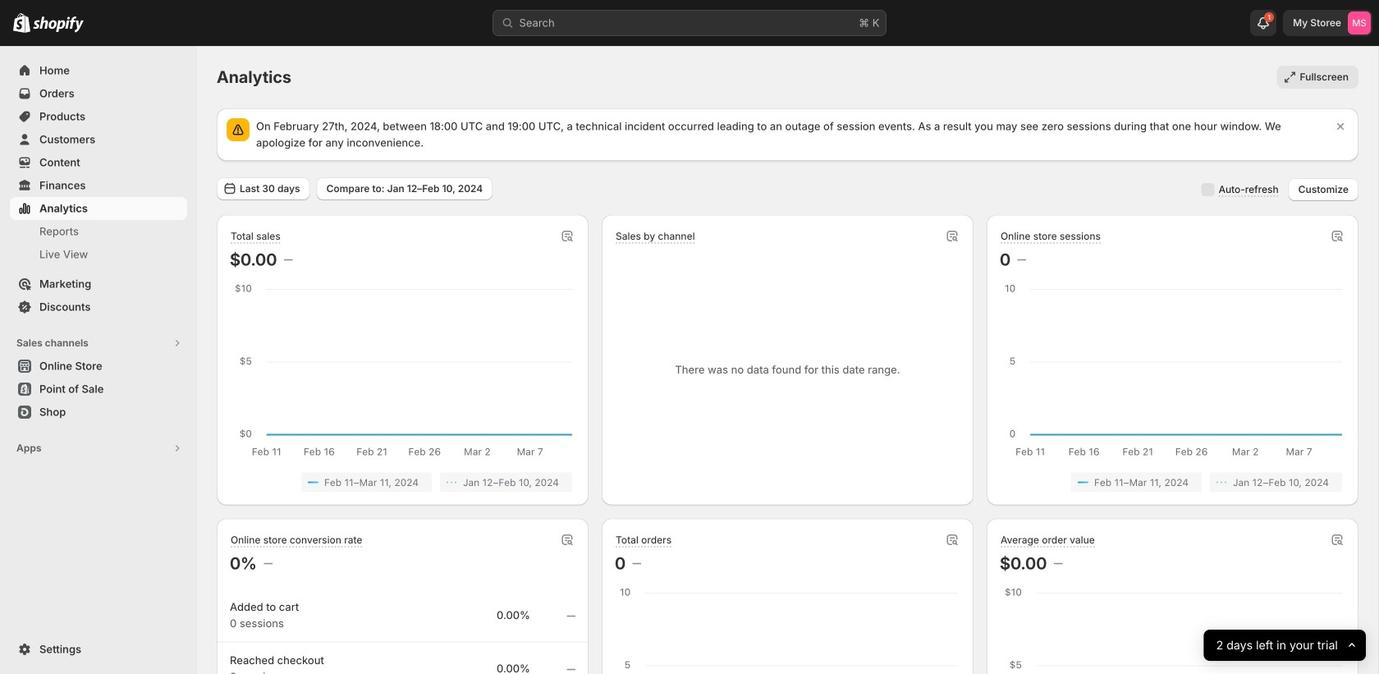 Task type: vqa. For each thing, say whether or not it's contained in the screenshot.
the My Storee ICON
yes



Task type: describe. For each thing, give the bounding box(es) containing it.
shopify image
[[13, 13, 30, 33]]

my storee image
[[1349, 11, 1372, 34]]

shopify image
[[33, 16, 84, 33]]



Task type: locate. For each thing, give the bounding box(es) containing it.
1 list from the left
[[233, 473, 572, 492]]

2 list from the left
[[1004, 473, 1343, 492]]

list
[[233, 473, 572, 492], [1004, 473, 1343, 492]]

1 horizontal spatial list
[[1004, 473, 1343, 492]]

0 horizontal spatial list
[[233, 473, 572, 492]]



